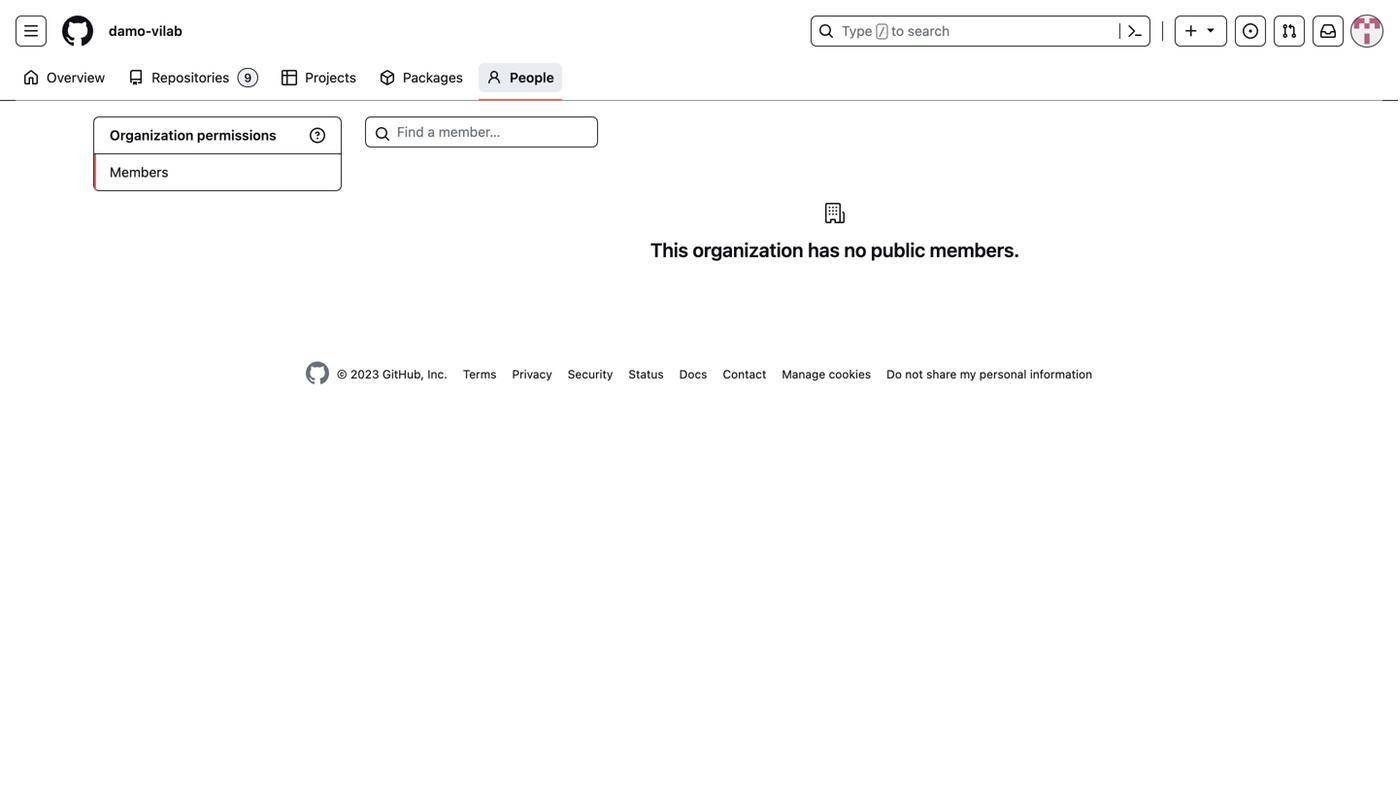 Task type: locate. For each thing, give the bounding box(es) containing it.
do not share my personal information button
[[887, 366, 1093, 383]]

triangle down image
[[1204, 22, 1219, 37]]

share
[[927, 368, 957, 381]]

command palette image
[[1128, 23, 1143, 39]]

do not share my personal information
[[887, 368, 1093, 381]]

table image
[[282, 70, 297, 85]]

/
[[879, 25, 886, 39]]

damo-vilab
[[109, 23, 183, 39]]

organization image
[[824, 202, 847, 225]]

my
[[960, 368, 977, 381]]

do
[[887, 368, 902, 381]]

docs
[[680, 368, 708, 381]]

no
[[845, 238, 867, 261]]

members
[[110, 164, 169, 180]]

manage cookies button
[[782, 366, 871, 383]]

1 horizontal spatial homepage image
[[306, 362, 329, 385]]

information
[[1030, 368, 1093, 381]]

damo-
[[109, 23, 152, 39]]

public
[[871, 238, 926, 261]]

not
[[906, 368, 924, 381]]

notifications image
[[1321, 23, 1337, 39]]

projects link
[[274, 63, 364, 92]]

this
[[651, 238, 689, 261]]

homepage image up "overview"
[[62, 16, 93, 47]]

this organization has no public members.
[[651, 238, 1020, 261]]

manage cookies
[[782, 368, 871, 381]]

privacy
[[512, 368, 552, 381]]

0 vertical spatial homepage image
[[62, 16, 93, 47]]

package image
[[380, 70, 395, 85]]

projects
[[305, 69, 356, 85]]

homepage image left ©
[[306, 362, 329, 385]]

terms
[[463, 368, 497, 381]]

person image
[[487, 70, 502, 85]]

repositories
[[152, 69, 230, 85]]

2023
[[351, 368, 379, 381]]

security
[[568, 368, 613, 381]]

homepage image
[[62, 16, 93, 47], [306, 362, 329, 385]]

search
[[908, 23, 950, 39]]

organization
[[693, 238, 804, 261]]

help for user roles image
[[310, 128, 325, 143]]



Task type: vqa. For each thing, say whether or not it's contained in the screenshot.
Type
yes



Task type: describe. For each thing, give the bounding box(es) containing it.
packages
[[403, 69, 463, 85]]

home image
[[23, 70, 39, 85]]

personal
[[980, 368, 1027, 381]]

organization permissions
[[110, 127, 277, 143]]

terms link
[[463, 368, 497, 381]]

has
[[808, 238, 840, 261]]

overview link
[[16, 63, 113, 92]]

github,
[[383, 368, 424, 381]]

members link
[[94, 154, 341, 190]]

inc.
[[428, 368, 448, 381]]

permissions
[[197, 127, 277, 143]]

people link
[[479, 63, 562, 92]]

search image
[[375, 126, 390, 142]]

1 vertical spatial homepage image
[[306, 362, 329, 385]]

0 horizontal spatial homepage image
[[62, 16, 93, 47]]

people
[[510, 69, 555, 85]]

type
[[842, 23, 873, 39]]

repo image
[[128, 70, 144, 85]]

organization
[[110, 127, 194, 143]]

issue opened image
[[1243, 23, 1259, 39]]

to
[[892, 23, 904, 39]]

overview
[[47, 69, 105, 85]]

©
[[337, 368, 347, 381]]

vilab
[[152, 23, 183, 39]]

members.
[[930, 238, 1020, 261]]

cookies
[[829, 368, 871, 381]]

damo-vilab link
[[101, 16, 190, 47]]

Find a member… text field
[[365, 117, 598, 148]]

security link
[[568, 368, 613, 381]]

status link
[[629, 368, 664, 381]]

privacy link
[[512, 368, 552, 381]]

contact link
[[723, 368, 767, 381]]

docs link
[[680, 368, 708, 381]]

packages link
[[372, 63, 471, 92]]

type / to search
[[842, 23, 950, 39]]

status
[[629, 368, 664, 381]]

manage
[[782, 368, 826, 381]]

9
[[244, 71, 252, 85]]

contact
[[723, 368, 767, 381]]

git pull request image
[[1282, 23, 1298, 39]]

© 2023 github, inc.
[[337, 368, 448, 381]]

plus image
[[1184, 23, 1200, 39]]



